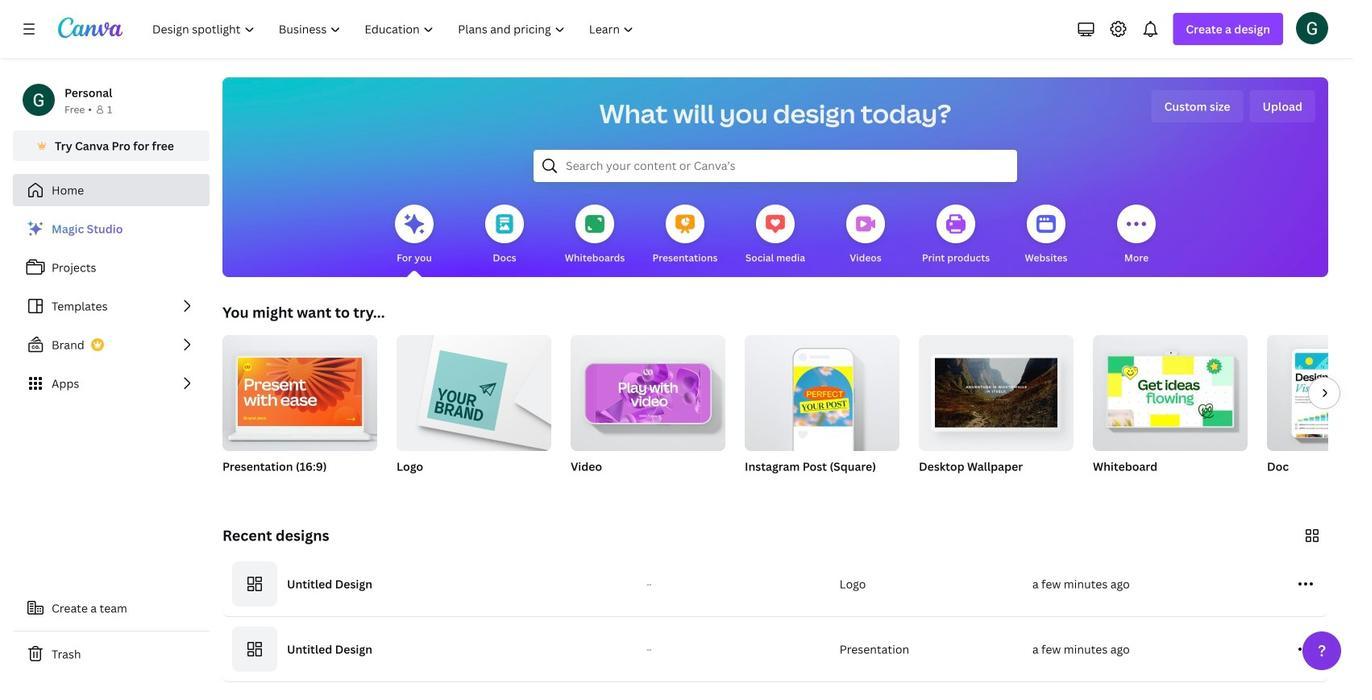 Task type: describe. For each thing, give the bounding box(es) containing it.
top level navigation element
[[142, 13, 648, 45]]

greg robinson image
[[1296, 12, 1329, 44]]

Search search field
[[566, 151, 985, 181]]



Task type: locate. For each thing, give the bounding box(es) containing it.
None search field
[[534, 150, 1017, 182]]

group
[[223, 329, 377, 495], [223, 329, 377, 451], [397, 329, 551, 495], [397, 329, 551, 451], [571, 329, 726, 495], [571, 329, 726, 451], [745, 329, 900, 495], [745, 329, 900, 451], [919, 335, 1074, 495], [919, 335, 1074, 451], [1093, 335, 1248, 495], [1267, 335, 1354, 495]]

list
[[13, 213, 210, 400]]



Task type: vqa. For each thing, say whether or not it's contained in the screenshot.
smith within the LIST
no



